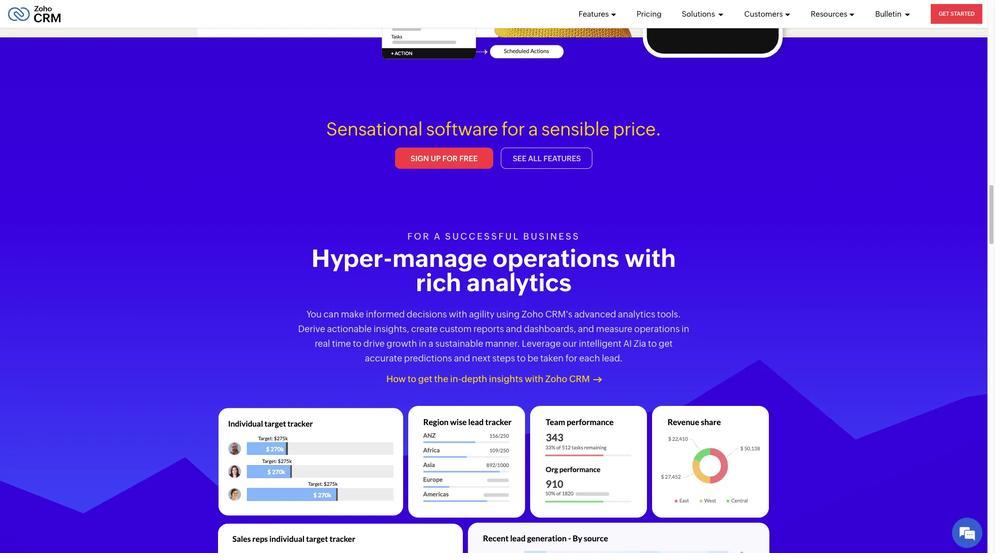 Task type: describe. For each thing, give the bounding box(es) containing it.
insights
[[489, 374, 523, 384]]

in-
[[450, 374, 462, 384]]

operations inside advanced analytics tools. derive actionable insights, create custom reports and dashboards, and measure operations in real time to drive growth in a sustainable manner. leverage our intelligent ai zia to get accurate predictions and next steps to be taken for each lead.
[[635, 324, 680, 335]]

overall tracker image
[[218, 523, 463, 554]]

custom
[[440, 324, 472, 335]]

performance tracker image
[[531, 407, 648, 518]]

sign up for free link
[[395, 148, 494, 169]]

1 horizontal spatial and
[[506, 324, 522, 335]]

predictions
[[404, 353, 452, 364]]

zia
[[634, 339, 647, 349]]

deal card image
[[197, 0, 523, 37]]

a inside advanced analytics tools. derive actionable insights, create custom reports and dashboards, and measure operations in real time to drive growth in a sustainable manner. leverage our intelligent ai zia to get accurate predictions and next steps to be taken for each lead.
[[429, 339, 434, 349]]

to right how
[[408, 374, 417, 384]]

agility
[[469, 309, 495, 320]]

1 vertical spatial in
[[419, 339, 427, 349]]

features link
[[579, 0, 617, 28]]

1 vertical spatial get
[[418, 374, 433, 384]]

started
[[951, 11, 975, 17]]

bulletin link
[[876, 0, 911, 28]]

0 vertical spatial in
[[682, 324, 690, 335]]

0 vertical spatial a
[[529, 119, 538, 140]]

real
[[315, 339, 330, 349]]

a inside for a successful business hyper-manage operations with rich analytics
[[434, 232, 442, 242]]

depth
[[462, 374, 488, 384]]

sign
[[411, 154, 429, 163]]

how
[[387, 374, 406, 384]]

see
[[513, 154, 527, 163]]

you can make informed decisions with agility using zoho crm's
[[307, 309, 573, 320]]

revenue share image
[[653, 407, 770, 518]]

each
[[580, 353, 600, 364]]

for inside advanced analytics tools. derive actionable insights, create custom reports and dashboards, and measure operations in real time to drive growth in a sustainable manner. leverage our intelligent ai zia to get accurate predictions and next steps to be taken for each lead.
[[566, 353, 578, 364]]

dashboards,
[[524, 324, 577, 335]]

individual tracker image
[[219, 407, 403, 518]]

hyper-
[[312, 245, 393, 273]]

sign up for free
[[411, 154, 478, 163]]

get
[[939, 11, 950, 17]]

manage
[[393, 245, 488, 273]]

time
[[332, 339, 351, 349]]

price.
[[613, 119, 662, 140]]

get inside advanced analytics tools. derive actionable insights, create custom reports and dashboards, and measure operations in real time to drive growth in a sustainable manner. leverage our intelligent ai zia to get accurate predictions and next steps to be taken for each lead.
[[659, 339, 673, 349]]

zia voice image
[[636, 0, 791, 65]]

measure
[[596, 324, 633, 335]]

tools.
[[658, 309, 682, 320]]

decisions
[[407, 309, 447, 320]]

analytics inside advanced analytics tools. derive actionable insights, create custom reports and dashboards, and measure operations in real time to drive growth in a sustainable manner. leverage our intelligent ai zia to get accurate predictions and next steps to be taken for each lead.
[[618, 309, 656, 320]]

features
[[579, 9, 609, 18]]

lead gen by source image
[[468, 523, 770, 554]]

2 horizontal spatial and
[[578, 324, 595, 335]]

sensible
[[542, 119, 610, 140]]

with for insights
[[525, 374, 544, 384]]

taken
[[541, 353, 564, 364]]

be
[[528, 353, 539, 364]]

pricing
[[637, 9, 662, 18]]

zoho crm logo image
[[8, 3, 61, 25]]

for for free
[[443, 154, 458, 163]]

you
[[307, 309, 322, 320]]

advanced
[[575, 309, 617, 320]]

for
[[408, 232, 431, 242]]

to right time
[[353, 339, 362, 349]]

the
[[435, 374, 449, 384]]



Task type: vqa. For each thing, say whether or not it's contained in the screenshot.
'Derive'
yes



Task type: locate. For each thing, give the bounding box(es) containing it.
with for operations
[[625, 245, 676, 273]]

0 horizontal spatial for
[[443, 154, 458, 163]]

make
[[341, 309, 364, 320]]

for inside "link"
[[443, 154, 458, 163]]

0 horizontal spatial analytics
[[467, 269, 572, 297]]

0 vertical spatial get
[[659, 339, 673, 349]]

operations inside for a successful business hyper-manage operations with rich analytics
[[493, 245, 620, 273]]

in
[[682, 324, 690, 335], [419, 339, 427, 349]]

analytics inside for a successful business hyper-manage operations with rich analytics
[[467, 269, 572, 297]]

workflow image
[[375, 0, 572, 66]]

1 vertical spatial for
[[443, 154, 458, 163]]

zoho for crm
[[546, 374, 568, 384]]

get started
[[939, 11, 975, 17]]

intelligent
[[579, 339, 622, 349]]

lead.
[[602, 353, 623, 364]]

for up see
[[502, 119, 525, 140]]

1 horizontal spatial analytics
[[618, 309, 656, 320]]

for a successful business hyper-manage operations with rich analytics
[[312, 232, 676, 297]]

see all features link
[[501, 148, 593, 169]]

1 vertical spatial a
[[434, 232, 442, 242]]

with
[[625, 245, 676, 273], [449, 309, 468, 320], [525, 374, 544, 384]]

all
[[528, 154, 542, 163]]

2 vertical spatial for
[[566, 353, 578, 364]]

0 horizontal spatial with
[[449, 309, 468, 320]]

2 vertical spatial a
[[429, 339, 434, 349]]

manner.
[[485, 339, 520, 349]]

for for a
[[502, 119, 525, 140]]

1 horizontal spatial with
[[525, 374, 544, 384]]

can
[[324, 309, 339, 320]]

customers
[[745, 9, 783, 18]]

2 vertical spatial with
[[525, 374, 544, 384]]

zoho down 'taken'
[[546, 374, 568, 384]]

with inside for a successful business hyper-manage operations with rich analytics
[[625, 245, 676, 273]]

crm
[[570, 374, 590, 384]]

insights,
[[374, 324, 410, 335]]

informed
[[366, 309, 405, 320]]

how to get the in-depth insights with zoho crm
[[387, 374, 590, 384]]

0 vertical spatial operations
[[493, 245, 620, 273]]

1 vertical spatial zoho
[[546, 374, 568, 384]]

and
[[506, 324, 522, 335], [578, 324, 595, 335], [454, 353, 470, 364]]

and down advanced
[[578, 324, 595, 335]]

crm's
[[546, 309, 573, 320]]

get left the
[[418, 374, 433, 384]]

zoho up dashboards,
[[522, 309, 544, 320]]

sustainable
[[435, 339, 484, 349]]

0 horizontal spatial and
[[454, 353, 470, 364]]

to left be
[[517, 353, 526, 364]]

pricing link
[[637, 0, 662, 28]]

for right the up
[[443, 154, 458, 163]]

a up predictions at left bottom
[[429, 339, 434, 349]]

1 vertical spatial analytics
[[618, 309, 656, 320]]

2 horizontal spatial for
[[566, 353, 578, 364]]

to
[[353, 339, 362, 349], [649, 339, 657, 349], [517, 353, 526, 364], [408, 374, 417, 384]]

zoho
[[522, 309, 544, 320], [546, 374, 568, 384]]

resources
[[811, 9, 848, 18]]

for
[[502, 119, 525, 140], [443, 154, 458, 163], [566, 353, 578, 364]]

and down using
[[506, 324, 522, 335]]

rich
[[416, 269, 462, 297]]

software
[[426, 119, 498, 140]]

analytics
[[467, 269, 572, 297], [618, 309, 656, 320]]

zoho for crm's
[[522, 309, 544, 320]]

growth
[[387, 339, 417, 349]]

next
[[472, 353, 491, 364]]

1 horizontal spatial operations
[[635, 324, 680, 335]]

a up all
[[529, 119, 538, 140]]

analytics up measure
[[618, 309, 656, 320]]

get started link
[[932, 4, 983, 24]]

a
[[529, 119, 538, 140], [434, 232, 442, 242], [429, 339, 434, 349]]

resources link
[[811, 0, 856, 28]]

leverage
[[522, 339, 561, 349]]

successful
[[445, 232, 520, 242]]

create
[[411, 324, 438, 335]]

0 vertical spatial with
[[625, 245, 676, 273]]

0 horizontal spatial in
[[419, 339, 427, 349]]

advanced analytics tools. derive actionable insights, create custom reports and dashboards, and measure operations in real time to drive growth in a sustainable manner. leverage our intelligent ai zia to get accurate predictions and next steps to be taken for each lead.
[[298, 309, 690, 364]]

to right zia
[[649, 339, 657, 349]]

1 horizontal spatial a
[[434, 232, 442, 242]]

business
[[524, 232, 581, 242]]

up
[[431, 154, 441, 163]]

derive
[[298, 324, 325, 335]]

0 vertical spatial analytics
[[467, 269, 572, 297]]

get right zia
[[659, 339, 673, 349]]

operations
[[493, 245, 620, 273], [635, 324, 680, 335]]

a right 'for'
[[434, 232, 442, 242]]

0 horizontal spatial get
[[418, 374, 433, 384]]

1 horizontal spatial get
[[659, 339, 673, 349]]

0 horizontal spatial zoho
[[522, 309, 544, 320]]

reports
[[474, 324, 504, 335]]

analytics up using
[[467, 269, 572, 297]]

solutions link
[[682, 0, 725, 28]]

free
[[460, 154, 478, 163]]

0 horizontal spatial operations
[[493, 245, 620, 273]]

bulletin
[[876, 9, 904, 18]]

1 horizontal spatial in
[[682, 324, 690, 335]]

1 horizontal spatial zoho
[[546, 374, 568, 384]]

0 horizontal spatial a
[[429, 339, 434, 349]]

drive
[[364, 339, 385, 349]]

sensational software for a sensible price.
[[326, 119, 662, 140]]

using
[[497, 309, 520, 320]]

0 vertical spatial zoho
[[522, 309, 544, 320]]

operations down business
[[493, 245, 620, 273]]

2 horizontal spatial a
[[529, 119, 538, 140]]

for down 'our'
[[566, 353, 578, 364]]

features
[[544, 154, 581, 163]]

operations down tools.
[[635, 324, 680, 335]]

steps
[[493, 353, 515, 364]]

and down sustainable
[[454, 353, 470, 364]]

sensational
[[326, 119, 423, 140]]

get
[[659, 339, 673, 349], [418, 374, 433, 384]]

1 horizontal spatial for
[[502, 119, 525, 140]]

1 vertical spatial operations
[[635, 324, 680, 335]]

accurate
[[365, 353, 402, 364]]

0 vertical spatial for
[[502, 119, 525, 140]]

see all features
[[513, 154, 581, 163]]

solutions
[[682, 9, 717, 18]]

regional tracker image
[[409, 407, 525, 518]]

actionable
[[327, 324, 372, 335]]

1 vertical spatial with
[[449, 309, 468, 320]]

2 horizontal spatial with
[[625, 245, 676, 273]]

our
[[563, 339, 577, 349]]

ai
[[624, 339, 632, 349]]



